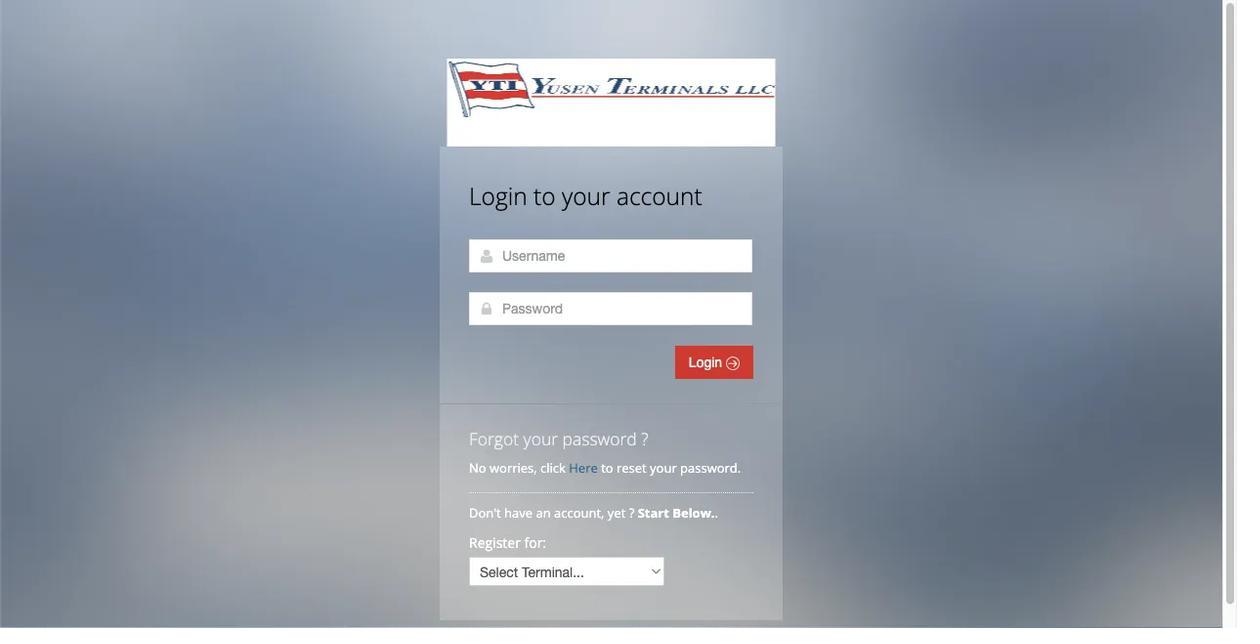 Task type: describe. For each thing, give the bounding box(es) containing it.
below.
[[673, 504, 715, 522]]

login for login
[[689, 355, 726, 370]]

1 vertical spatial ?
[[629, 504, 635, 522]]

Password password field
[[469, 292, 753, 325]]

login button
[[675, 346, 753, 379]]

to inside forgot your password ? no worries, click here to reset your password.
[[601, 459, 613, 477]]

account,
[[554, 504, 604, 522]]

0 vertical spatial to
[[534, 179, 556, 212]]

start
[[638, 504, 669, 522]]

register for:
[[469, 533, 546, 552]]

lock image
[[479, 301, 495, 317]]

Username text field
[[469, 239, 753, 273]]

reset
[[617, 459, 647, 477]]

no
[[469, 459, 486, 477]]

forgot your password ? no worries, click here to reset your password.
[[469, 427, 741, 477]]

swapright image
[[726, 357, 740, 370]]



Task type: vqa. For each thing, say whether or not it's contained in the screenshot.
corporation
no



Task type: locate. For each thing, give the bounding box(es) containing it.
password.
[[680, 459, 741, 477]]

here
[[569, 459, 598, 477]]

don't have an account, yet ? start below. .
[[469, 504, 722, 522]]

0 horizontal spatial ?
[[629, 504, 635, 522]]

0 horizontal spatial login
[[469, 179, 527, 212]]

? up reset
[[641, 427, 649, 450]]

account
[[617, 179, 702, 212]]

worries,
[[490, 459, 537, 477]]

login
[[469, 179, 527, 212], [689, 355, 726, 370]]

?
[[641, 427, 649, 450], [629, 504, 635, 522]]

0 horizontal spatial your
[[523, 427, 558, 450]]

0 vertical spatial login
[[469, 179, 527, 212]]

1 vertical spatial login
[[689, 355, 726, 370]]

here link
[[569, 459, 598, 477]]

forgot
[[469, 427, 519, 450]]

? inside forgot your password ? no worries, click here to reset your password.
[[641, 427, 649, 450]]

login inside button
[[689, 355, 726, 370]]

an
[[536, 504, 551, 522]]

.
[[715, 504, 718, 522]]

1 horizontal spatial your
[[562, 179, 610, 212]]

? right yet
[[629, 504, 635, 522]]

to right here link
[[601, 459, 613, 477]]

0 horizontal spatial to
[[534, 179, 556, 212]]

click
[[540, 459, 566, 477]]

login to your account
[[469, 179, 702, 212]]

password
[[563, 427, 637, 450]]

2 vertical spatial your
[[650, 459, 677, 477]]

1 horizontal spatial ?
[[641, 427, 649, 450]]

0 vertical spatial your
[[562, 179, 610, 212]]

1 horizontal spatial to
[[601, 459, 613, 477]]

your
[[562, 179, 610, 212], [523, 427, 558, 450], [650, 459, 677, 477]]

1 vertical spatial your
[[523, 427, 558, 450]]

have
[[504, 504, 533, 522]]

your right reset
[[650, 459, 677, 477]]

to up username text field
[[534, 179, 556, 212]]

0 vertical spatial ?
[[641, 427, 649, 450]]

user image
[[479, 248, 495, 264]]

don't
[[469, 504, 501, 522]]

1 horizontal spatial login
[[689, 355, 726, 370]]

yet
[[608, 504, 626, 522]]

for:
[[524, 533, 546, 552]]

your up click
[[523, 427, 558, 450]]

register
[[469, 533, 521, 552]]

1 vertical spatial to
[[601, 459, 613, 477]]

to
[[534, 179, 556, 212], [601, 459, 613, 477]]

2 horizontal spatial your
[[650, 459, 677, 477]]

your up username text field
[[562, 179, 610, 212]]

login for login to your account
[[469, 179, 527, 212]]



